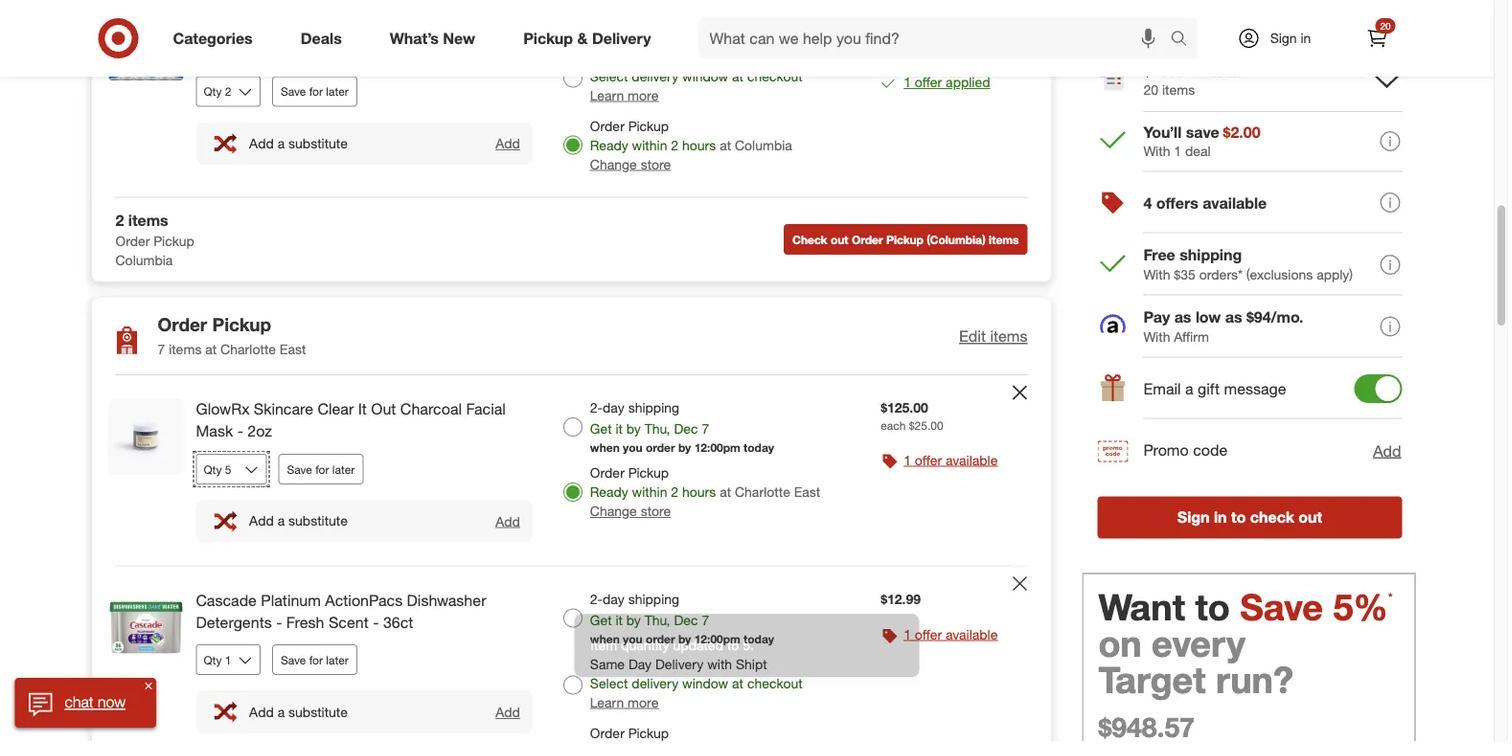 Task type: vqa. For each thing, say whether or not it's contained in the screenshot.
the top Dec
yes



Task type: locate. For each thing, give the bounding box(es) containing it.
0 vertical spatial shipt
[[736, 49, 767, 65]]

save for later button down the deals
[[272, 76, 357, 107]]

today for cascade platinum actionpacs dishwasher detergents - fresh scent - 36ct
[[744, 632, 774, 646]]

learn up order pickup
[[590, 694, 624, 711]]

1 2-day shipping get it by thu, dec 7 when you order by 12:00pm today from the top
[[590, 400, 774, 455]]

1 down $6.99
[[904, 74, 911, 90]]

2-day shipping get it by thu, dec 7 when you order by 12:00pm today for glowrx skincare clear it out charcoal facial mask - 2oz
[[590, 400, 774, 455]]

shipt for cascade platinum actionpacs dishwasher detergents - fresh scent - 36ct
[[736, 656, 767, 673]]

detergents
[[196, 613, 272, 632]]

hours inside 'order pickup ready within 2 hours at charlotte east change store'
[[682, 484, 716, 501]]

2 vertical spatial 7
[[702, 612, 709, 629]]

checkout
[[747, 68, 803, 84], [747, 675, 803, 692]]

3 with from the top
[[1143, 328, 1170, 345]]

save for later button for actionpacs
[[272, 645, 357, 676]]

with down "updated"
[[707, 656, 732, 673]]

with inside pay as low as $94/mo. with affirm
[[1143, 328, 1170, 345]]

later
[[326, 84, 349, 99], [332, 462, 355, 477], [326, 653, 349, 668]]

5%
[[1333, 586, 1388, 630]]

each inside $13.98 each $6.99
[[881, 41, 906, 55]]

same day delivery with shipt select delivery window at checkout learn more down not
[[590, 49, 803, 104]]

thu, for cascade platinum actionpacs dishwasher detergents - fresh scent - 36ct
[[645, 612, 670, 629]]

12:00pm for glowrx skincare clear it out charcoal facial mask - 2oz
[[694, 441, 740, 455]]

1 change store button from the top
[[590, 155, 671, 174]]

search
[[1162, 31, 1208, 49]]

1 vertical spatial change
[[590, 503, 637, 520]]

shipt
[[736, 49, 767, 65], [736, 656, 767, 673]]

each for glowrx skincare clear it out charcoal facial mask - 2oz
[[881, 419, 906, 433]]

glowrx skincare clear it out charcoal facial mask - 2oz image
[[108, 399, 184, 475]]

add
[[249, 135, 274, 152], [495, 135, 520, 152], [1373, 441, 1401, 460], [249, 513, 274, 530], [495, 513, 520, 530], [249, 704, 274, 720], [495, 704, 520, 721]]

1 vertical spatial for
[[315, 462, 329, 477]]

1 with from the top
[[1143, 143, 1170, 159]]

- left 36ct
[[373, 613, 379, 632]]

2 vertical spatial for
[[309, 653, 323, 668]]

save for later button
[[272, 76, 357, 107], [278, 454, 363, 485], [272, 645, 357, 676]]

charlotte inside order pickup 7 items at charlotte east
[[220, 341, 276, 358]]

1 12:00pm from the top
[[694, 441, 740, 455]]

you up 'order pickup ready within 2 hours at charlotte east change store' at the bottom of the page
[[623, 441, 643, 455]]

affirm image
[[1097, 312, 1128, 343], [1100, 315, 1126, 333]]

save for later
[[281, 84, 349, 99], [287, 462, 355, 477], [281, 653, 349, 668]]

1 select from the top
[[590, 68, 628, 84]]

save
[[281, 84, 306, 99], [287, 462, 312, 477], [1240, 586, 1323, 630], [281, 653, 306, 668]]

1 vertical spatial window
[[682, 675, 728, 692]]

each inside $125.00 each $25.00
[[881, 419, 906, 433]]

(exclusions
[[1246, 266, 1313, 283]]

change inside 'order pickup ready within 2 hours at charlotte east change store'
[[590, 503, 637, 520]]

1 2- from the top
[[590, 400, 603, 417]]

window down "updated"
[[682, 675, 728, 692]]

sign inside button
[[1177, 508, 1210, 527]]

it for glowrx skincare clear it out charcoal facial mask - 2oz
[[616, 421, 623, 438]]

2 vertical spatial substitute
[[288, 704, 348, 720]]

with down shipping not available
[[707, 49, 732, 65]]

each down $13.98
[[881, 41, 906, 55]]

more for aquafina pure unflavored water - 24pk/16.9 fl oz bottles
[[628, 87, 659, 104]]

free shipping with $35 orders* (exclusions apply)
[[1143, 246, 1353, 283]]

order
[[646, 441, 675, 455], [646, 632, 675, 646]]

1 vertical spatial shipt
[[736, 656, 767, 673]]

order inside order pickup ready within 2 hours at columbia change store
[[590, 118, 624, 134]]

2 12:00pm from the top
[[694, 632, 740, 646]]

1 vertical spatial substitute
[[288, 513, 348, 530]]

order for order pickup
[[590, 725, 624, 742]]

0 vertical spatial same day delivery with shipt select delivery window at checkout learn more
[[590, 49, 803, 104]]

1 offer from the top
[[915, 74, 942, 90]]

- left the 2oz
[[237, 422, 243, 441]]

1 same from the top
[[590, 49, 625, 65]]

learn more button down shipping
[[590, 86, 659, 105]]

2 delivery from the top
[[632, 675, 678, 692]]

ready inside order pickup ready within 2 hours at columbia change store
[[590, 137, 628, 153]]

1 vertical spatial cart item ready to fulfill group
[[92, 376, 1051, 566]]

save for it
[[287, 462, 312, 477]]

cart item ready to fulfill group containing cascade platinum actionpacs dishwasher detergents - fresh scent - 36ct
[[92, 567, 1051, 743]]

same day delivery with shipt select delivery window at checkout learn more down "updated"
[[590, 656, 803, 711]]

1 horizontal spatial out
[[1299, 508, 1322, 527]]

charlotte inside 'order pickup ready within 2 hours at charlotte east change store'
[[735, 484, 790, 501]]

available inside 4 offers available "button"
[[1203, 194, 1267, 212]]

0 horizontal spatial 20
[[1143, 81, 1158, 98]]

ready inside 'order pickup ready within 2 hours at charlotte east change store'
[[590, 484, 628, 501]]

2 2-day shipping get it by thu, dec 7 when you order by 12:00pm today from the top
[[590, 591, 774, 646]]

with down free
[[1143, 266, 1170, 283]]

same down pickup & delivery
[[590, 49, 625, 65]]

20 inside $1005.71 total 20 items
[[1143, 81, 1158, 98]]

0 vertical spatial you
[[623, 441, 643, 455]]

add a substitute for platinum
[[249, 704, 348, 720]]

2 with from the top
[[707, 656, 732, 673]]

7 for cascade platinum actionpacs dishwasher detergents - fresh scent - 36ct
[[702, 612, 709, 629]]

0 vertical spatial same
[[590, 49, 625, 65]]

save for later for unflavored
[[281, 84, 349, 99]]

2 vertical spatial with
[[1143, 328, 1170, 345]]

20
[[1380, 20, 1391, 32], [1143, 81, 1158, 98]]

1 horizontal spatial columbia
[[735, 137, 792, 153]]

save down the deals
[[281, 84, 306, 99]]

order up 'order pickup ready within 2 hours at charlotte east change store' at the bottom of the page
[[646, 441, 675, 455]]

glowrx skincare clear it out charcoal facial mask - 2oz link
[[196, 399, 533, 443]]

1 today from the top
[[744, 441, 774, 455]]

shipping for glowrx skincare clear it out charcoal facial mask - 2oz
[[628, 400, 679, 417]]

day down quantity
[[628, 656, 652, 673]]

order summary
[[1097, 14, 1262, 41]]

1 learn more button from the top
[[590, 86, 659, 105]]

0 vertical spatial change store button
[[590, 155, 671, 174]]

window for cascade platinum actionpacs dishwasher detergents - fresh scent - 36ct
[[682, 675, 728, 692]]

learn more button
[[590, 86, 659, 105], [590, 693, 659, 712]]

within for store
[[632, 137, 667, 153]]

pickup inside pickup & delivery link
[[523, 29, 573, 47]]

for
[[309, 84, 323, 99], [315, 462, 329, 477], [309, 653, 323, 668]]

cart item ready to fulfill group containing aquafina pure unflavored water - 24pk/16.9 fl oz bottles
[[92, 0, 1051, 197]]

0 horizontal spatial in
[[1214, 508, 1227, 527]]

2 day from the top
[[628, 656, 652, 673]]

2 learn more button from the top
[[590, 693, 659, 712]]

to left '5.'
[[727, 632, 739, 649]]

learn more button up order pickup
[[590, 693, 659, 712]]

message
[[1224, 380, 1286, 398]]

orders*
[[1199, 266, 1243, 283]]

substitute for unflavored
[[288, 135, 348, 152]]

1 you from the top
[[623, 441, 643, 455]]

aquafina pure unflavored water - 24pk/16.9 fl oz bottles image
[[108, 21, 184, 97]]

today right "updated"
[[744, 632, 774, 646]]

12:00pm
[[694, 441, 740, 455], [694, 632, 740, 646]]

0 vertical spatial east
[[280, 341, 306, 358]]

order for order pickup ready within 2 hours at columbia change store
[[590, 118, 624, 134]]

in inside button
[[1214, 508, 1227, 527]]

offers
[[1156, 194, 1198, 212]]

0 vertical spatial when
[[590, 441, 620, 455]]

save for later for actionpacs
[[281, 653, 349, 668]]

for down fresh
[[309, 653, 323, 668]]

it for cascade platinum actionpacs dishwasher detergents - fresh scent - 36ct
[[616, 612, 623, 629]]

save for later button down fresh
[[272, 645, 357, 676]]

2
[[671, 137, 678, 153], [115, 211, 124, 230], [671, 484, 678, 501]]

1 vertical spatial ready
[[590, 484, 628, 501]]

dec up 'order pickup ready within 2 hours at charlotte east change store' at the bottom of the page
[[674, 421, 698, 438]]

1 same day delivery with shipt select delivery window at checkout learn more from the top
[[590, 49, 803, 104]]

when
[[590, 441, 620, 455], [590, 632, 620, 646]]

0 horizontal spatial columbia
[[115, 251, 173, 268]]

2 cart item ready to fulfill group from the top
[[92, 376, 1051, 566]]

with inside free shipping with $35 orders* (exclusions apply)
[[1143, 266, 1170, 283]]

cart item ready to fulfill group
[[92, 0, 1051, 197], [92, 376, 1051, 566], [92, 567, 1051, 743]]

water
[[375, 22, 415, 41]]

select down pickup & delivery link
[[590, 68, 628, 84]]

✕
[[145, 680, 152, 692]]

1 offer available button for glowrx skincare clear it out charcoal facial mask - 2oz
[[904, 451, 998, 470]]

2 with from the top
[[1143, 266, 1170, 283]]

add a substitute for skincare
[[249, 513, 348, 530]]

2 vertical spatial shipping
[[628, 591, 679, 607]]

1 vertical spatial same
[[590, 656, 625, 673]]

you'll save $2.00 with 1 deal
[[1143, 122, 1260, 159]]

7
[[158, 341, 165, 358], [702, 421, 709, 438], [702, 612, 709, 629]]

change
[[590, 156, 637, 173], [590, 503, 637, 520]]

0 vertical spatial charlotte
[[220, 341, 276, 358]]

when for cascade platinum actionpacs dishwasher detergents - fresh scent - 36ct
[[590, 632, 620, 646]]

total
[[1211, 61, 1244, 80]]

2 hours from the top
[[682, 484, 716, 501]]

save for later down fresh
[[281, 653, 349, 668]]

chat now
[[65, 693, 126, 712]]

order for order summary
[[1097, 14, 1157, 41]]

2 within from the top
[[632, 484, 667, 501]]

substitute
[[288, 135, 348, 152], [288, 513, 348, 530], [288, 704, 348, 720]]

1 vertical spatial offer
[[915, 452, 942, 468]]

3 substitute from the top
[[288, 704, 348, 720]]

2 shipt from the top
[[736, 656, 767, 673]]

20 right sign in
[[1380, 20, 1391, 32]]

0 vertical spatial save for later button
[[272, 76, 357, 107]]

0 vertical spatial it
[[616, 421, 623, 438]]

learn more button for cascade platinum actionpacs dishwasher detergents - fresh scent - 36ct
[[590, 693, 659, 712]]

5.
[[743, 632, 754, 649]]

within inside order pickup ready within 2 hours at columbia change store
[[632, 137, 667, 153]]

items inside 2 items order pickup columbia
[[128, 211, 168, 230]]

1 vertical spatial 7
[[702, 421, 709, 438]]

later down "deals" link
[[326, 84, 349, 99]]

dec up "updated"
[[674, 612, 698, 629]]

0 vertical spatial checkout
[[747, 68, 803, 84]]

1 with from the top
[[707, 49, 732, 65]]

1 vertical spatial day
[[628, 656, 652, 673]]

2 ready from the top
[[590, 484, 628, 501]]

4 offers available button
[[1097, 173, 1402, 234]]

columbia
[[735, 137, 792, 153], [115, 251, 173, 268]]

(columbia)
[[927, 232, 986, 247]]

1 vertical spatial later
[[332, 462, 355, 477]]

later down glowrx skincare clear it out charcoal facial mask - 2oz
[[332, 462, 355, 477]]

as right low
[[1225, 308, 1242, 327]]

chat now dialog
[[15, 678, 156, 728]]

0 vertical spatial change
[[590, 156, 637, 173]]

$1005.71
[[1143, 61, 1206, 80]]

1 for cascade platinum actionpacs dishwasher detergents - fresh scent - 36ct
[[904, 626, 911, 643]]

select for aquafina pure unflavored water - 24pk/16.9 fl oz bottles
[[590, 68, 628, 84]]

in for sign in
[[1301, 30, 1311, 46]]

0 vertical spatial store
[[641, 156, 671, 173]]

2 change store button from the top
[[590, 502, 671, 521]]

1 day from the top
[[628, 49, 652, 65]]

2 it from the top
[[616, 612, 623, 629]]

1 dec from the top
[[674, 421, 698, 438]]

0 vertical spatial in
[[1301, 30, 1311, 46]]

same day delivery with shipt select delivery window at checkout learn more for aquafina pure unflavored water - 24pk/16.9 fl oz bottles
[[590, 49, 803, 104]]

1 ready from the top
[[590, 137, 628, 153]]

0 vertical spatial with
[[707, 49, 732, 65]]

2- for cascade platinum actionpacs dishwasher detergents - fresh scent - 36ct
[[590, 591, 603, 607]]

offer for aquafina pure unflavored water - 24pk/16.9 fl oz bottles
[[915, 74, 942, 90]]

2 substitute from the top
[[288, 513, 348, 530]]

store inside 'order pickup ready within 2 hours at charlotte east change store'
[[641, 503, 671, 520]]

0 vertical spatial delivery
[[632, 68, 678, 84]]

1 vertical spatial learn more button
[[590, 693, 659, 712]]

thu, up quantity
[[645, 612, 670, 629]]

at
[[732, 68, 744, 84], [720, 137, 731, 153], [205, 341, 217, 358], [720, 484, 731, 501], [732, 675, 744, 692]]

2 vertical spatial add a substitute
[[249, 704, 348, 720]]

2 window from the top
[[682, 675, 728, 692]]

order inside button
[[852, 232, 883, 247]]

2 vertical spatial to
[[727, 632, 739, 649]]

7 up "updated"
[[702, 612, 709, 629]]

1 vertical spatial in
[[1214, 508, 1227, 527]]

1 vertical spatial save for later
[[287, 462, 355, 477]]

save down fresh
[[281, 653, 306, 668]]

pickup inside 'order pickup ready within 2 hours at charlotte east change store'
[[628, 465, 669, 482]]

a for cascade platinum actionpacs dishwasher detergents - fresh scent - 36ct
[[278, 704, 285, 720]]

with down 'pay'
[[1143, 328, 1170, 345]]

2 inside 2 items order pickup columbia
[[115, 211, 124, 230]]

0 vertical spatial with
[[1143, 143, 1170, 159]]

- inside aquafina pure unflavored water - 24pk/16.9 fl oz bottles
[[419, 22, 425, 41]]

2 for order pickup ready within 2 hours at columbia change store
[[671, 137, 678, 153]]

order pickup
[[590, 725, 669, 742]]

3 offer from the top
[[915, 626, 942, 643]]

shipping not available
[[590, 22, 722, 39]]

day for cascade platinum actionpacs dishwasher detergents - fresh scent - 36ct
[[628, 656, 652, 673]]

0 vertical spatial offer
[[915, 74, 942, 90]]

2 thu, from the top
[[645, 612, 670, 629]]

to inside button
[[1231, 508, 1246, 527]]

1 vertical spatial with
[[707, 656, 732, 673]]

1 offer available down $25.00
[[904, 452, 998, 468]]

1 vertical spatial it
[[616, 612, 623, 629]]

within inside 'order pickup ready within 2 hours at charlotte east change store'
[[632, 484, 667, 501]]

0 vertical spatial get
[[590, 421, 612, 438]]

select down item
[[590, 675, 628, 692]]

2 checkout from the top
[[747, 675, 803, 692]]

3 cart item ready to fulfill group from the top
[[92, 567, 1051, 743]]

None radio
[[563, 21, 582, 40], [563, 69, 582, 88], [563, 676, 582, 695], [563, 21, 582, 40], [563, 69, 582, 88], [563, 676, 582, 695]]

2 select from the top
[[590, 675, 628, 692]]

2 store pickup radio from the top
[[563, 483, 582, 502]]

sign in to check out button
[[1097, 497, 1402, 539]]

order right item
[[646, 632, 675, 646]]

at inside order pickup 7 items at charlotte east
[[205, 341, 217, 358]]

2oz
[[247, 422, 272, 441]]

offer for cascade platinum actionpacs dishwasher detergents - fresh scent - 36ct
[[915, 626, 942, 643]]

1 vertical spatial within
[[632, 484, 667, 501]]

1 vertical spatial 20
[[1143, 81, 1158, 98]]

1 offer available button down $12.99
[[904, 625, 998, 644]]

2 for order pickup ready within 2 hours at charlotte east change store
[[671, 484, 678, 501]]

1 checkout from the top
[[747, 68, 803, 84]]

1 offer available for glowrx skincare clear it out charcoal facial mask - 2oz
[[904, 452, 998, 468]]

2 same day delivery with shipt select delivery window at checkout learn more from the top
[[590, 656, 803, 711]]

hours inside order pickup ready within 2 hours at columbia change store
[[682, 137, 716, 153]]

item
[[591, 632, 617, 649]]

1 vertical spatial 1 offer available
[[904, 626, 998, 643]]

more up order pickup
[[628, 694, 659, 711]]

0 vertical spatial columbia
[[735, 137, 792, 153]]

7 up 'order pickup ready within 2 hours at charlotte east change store' at the bottom of the page
[[702, 421, 709, 438]]

sign in
[[1270, 30, 1311, 46]]

learn for cascade platinum actionpacs dishwasher detergents - fresh scent - 36ct
[[590, 694, 624, 711]]

0 vertical spatial later
[[326, 84, 349, 99]]

check out order pickup (columbia) items button
[[784, 224, 1028, 255]]

$1005.71 total 20 items
[[1143, 61, 1244, 98]]

to right want
[[1195, 586, 1230, 630]]

2 2- from the top
[[590, 591, 603, 607]]

2 same from the top
[[590, 656, 625, 673]]

0 horizontal spatial charlotte
[[220, 341, 276, 358]]

1 vertical spatial add a substitute
[[249, 513, 348, 530]]

2 more from the top
[[628, 694, 659, 711]]

1 vertical spatial 2-
[[590, 591, 603, 607]]

2 today from the top
[[744, 632, 774, 646]]

save down skincare
[[287, 462, 312, 477]]

1 horizontal spatial in
[[1301, 30, 1311, 46]]

1 horizontal spatial 20
[[1380, 20, 1391, 32]]

2 vertical spatial later
[[326, 653, 349, 668]]

save for later down the deals
[[281, 84, 349, 99]]

cascade platinum actionpacs dishwasher detergents - fresh scent - 36ct image
[[108, 590, 184, 666]]

change inside order pickup ready within 2 hours at columbia change store
[[590, 156, 637, 173]]

1
[[904, 74, 911, 90], [1174, 143, 1181, 159], [904, 452, 911, 468], [904, 626, 911, 643]]

1 cart item ready to fulfill group from the top
[[92, 0, 1051, 197]]

quantity
[[621, 632, 669, 649]]

each down $125.00 on the right bottom of the page
[[881, 419, 906, 433]]

1 horizontal spatial east
[[794, 484, 820, 501]]

2 learn from the top
[[590, 694, 624, 711]]

delivery
[[592, 29, 651, 47], [655, 49, 704, 65], [655, 656, 704, 673]]

0 vertical spatial 7
[[158, 341, 165, 358]]

None radio
[[563, 418, 582, 437], [563, 609, 582, 628], [563, 418, 582, 437], [563, 609, 582, 628]]

window down shipping not available
[[682, 68, 728, 84]]

1 day from the top
[[603, 400, 624, 417]]

columbia inside order pickup ready within 2 hours at columbia change store
[[735, 137, 792, 153]]

1 down $12.99
[[904, 626, 911, 643]]

1 horizontal spatial charlotte
[[735, 484, 790, 501]]

low
[[1196, 308, 1221, 327]]

0 horizontal spatial out
[[831, 232, 848, 247]]

1 hours from the top
[[682, 137, 716, 153]]

1 store from the top
[[641, 156, 671, 173]]

1 vertical spatial day
[[603, 591, 624, 607]]

dec for cascade platinum actionpacs dishwasher detergents - fresh scent - 36ct
[[674, 612, 698, 629]]

1 vertical spatial delivery
[[632, 675, 678, 692]]

1 1 offer available from the top
[[904, 452, 998, 468]]

2 dec from the top
[[674, 612, 698, 629]]

2 1 offer available from the top
[[904, 626, 998, 643]]

0 vertical spatial order
[[646, 441, 675, 455]]

1 left deal
[[1174, 143, 1181, 159]]

order inside 'order pickup ready within 2 hours at charlotte east change store'
[[590, 465, 624, 482]]

3 add a substitute from the top
[[249, 704, 348, 720]]

substitute for actionpacs
[[288, 704, 348, 720]]

gift
[[1198, 380, 1220, 398]]

1 offer available button down $25.00
[[904, 451, 998, 470]]

delivery down shipping not available
[[632, 68, 678, 84]]

0 vertical spatial each
[[881, 41, 906, 55]]

2 get from the top
[[590, 612, 612, 629]]

1 down $25.00
[[904, 452, 911, 468]]

delivery for aquafina pure unflavored water - 24pk/16.9 fl oz bottles
[[655, 49, 704, 65]]

0 vertical spatial more
[[628, 87, 659, 104]]

2 day from the top
[[603, 591, 624, 607]]

offer down $6.99
[[915, 74, 942, 90]]

substitute for clear
[[288, 513, 348, 530]]

save for later down glowrx skincare clear it out charcoal facial mask - 2oz
[[287, 462, 355, 477]]

1 vertical spatial checkout
[[747, 675, 803, 692]]

save for dishwasher
[[281, 653, 306, 668]]

1 delivery from the top
[[632, 68, 678, 84]]

1 offer available for cascade platinum actionpacs dishwasher detergents - fresh scent - 36ct
[[904, 626, 998, 643]]

0 vertical spatial 2
[[671, 137, 678, 153]]

1 thu, from the top
[[645, 421, 670, 438]]

1 shipt from the top
[[736, 49, 767, 65]]

for down the deals
[[309, 84, 323, 99]]

0 vertical spatial day
[[628, 49, 652, 65]]

save up run?
[[1240, 586, 1323, 630]]

delivery
[[632, 68, 678, 84], [632, 675, 678, 692]]

12:00pm up 'order pickup ready within 2 hours at charlotte east change store' at the bottom of the page
[[694, 441, 740, 455]]

0 vertical spatial 20
[[1380, 20, 1391, 32]]

1 horizontal spatial sign
[[1270, 30, 1297, 46]]

0 vertical spatial sign
[[1270, 30, 1297, 46]]

sign right summary
[[1270, 30, 1297, 46]]

1 vertical spatial shipping
[[628, 400, 679, 417]]

window for aquafina pure unflavored water - 24pk/16.9 fl oz bottles
[[682, 68, 728, 84]]

you'll
[[1143, 122, 1182, 141]]

0 vertical spatial hours
[[682, 137, 716, 153]]

1 vertical spatial you
[[623, 632, 643, 646]]

1 inside you'll save $2.00 with 1 deal
[[1174, 143, 1181, 159]]

day down shipping not available
[[628, 49, 652, 65]]

dishwasher
[[407, 591, 486, 610]]

for for actionpacs
[[309, 653, 323, 668]]

shipping
[[1180, 246, 1242, 265], [628, 400, 679, 417], [628, 591, 679, 607]]

order pickup ready within 2 hours at columbia change store
[[590, 118, 792, 173]]

1 vertical spatial store
[[641, 503, 671, 520]]

at inside 'order pickup ready within 2 hours at charlotte east change store'
[[720, 484, 731, 501]]

offer down $25.00
[[915, 452, 942, 468]]

order inside order pickup 7 items at charlotte east
[[158, 314, 207, 336]]

20 down '$1005.71' in the top right of the page
[[1143, 81, 1158, 98]]

12:00pm for cascade platinum actionpacs dishwasher detergents - fresh scent - 36ct
[[694, 632, 740, 646]]

2 vertical spatial save for later
[[281, 653, 349, 668]]

1 more from the top
[[628, 87, 659, 104]]

2 vertical spatial save for later button
[[272, 645, 357, 676]]

1 store pickup radio from the top
[[563, 136, 582, 155]]

mask
[[196, 422, 233, 441]]

1 learn from the top
[[590, 87, 624, 104]]

save for later button for unflavored
[[272, 76, 357, 107]]

for down glowrx skincare clear it out charcoal facial mask - 2oz
[[315, 462, 329, 477]]

1 offer available down $12.99
[[904, 626, 998, 643]]

0 vertical spatial dec
[[674, 421, 698, 438]]

later down scent
[[326, 653, 349, 668]]

learn down pickup & delivery link
[[590, 87, 624, 104]]

sign down 'promo code'
[[1177, 508, 1210, 527]]

2 when from the top
[[590, 632, 620, 646]]

hours for at charlotte east
[[682, 484, 716, 501]]

0 vertical spatial 2-day shipping get it by thu, dec 7 when you order by 12:00pm today
[[590, 400, 774, 455]]

0 vertical spatial 1 offer available
[[904, 452, 998, 468]]

offer inside button
[[915, 74, 942, 90]]

1 offer available
[[904, 452, 998, 468], [904, 626, 998, 643]]

2 order from the top
[[646, 632, 675, 646]]

1 vertical spatial save for later button
[[278, 454, 363, 485]]

1 vertical spatial change store button
[[590, 502, 671, 521]]

1 vertical spatial 2
[[115, 211, 124, 230]]

2 inside order pickup ready within 2 hours at columbia change store
[[671, 137, 678, 153]]

offer down $12.99
[[915, 626, 942, 643]]

you right item
[[623, 632, 643, 646]]

0 horizontal spatial east
[[280, 341, 306, 358]]

items inside button
[[989, 232, 1019, 247]]

charcoal
[[400, 400, 462, 419]]

2 each from the top
[[881, 419, 906, 433]]

12:00pm left '5.'
[[694, 632, 740, 646]]

0 vertical spatial cart item ready to fulfill group
[[92, 0, 1051, 197]]

in left 20 link
[[1301, 30, 1311, 46]]

save for later button down glowrx skincare clear it out charcoal facial mask - 2oz
[[278, 454, 363, 485]]

categories
[[173, 29, 253, 47]]

each for aquafina pure unflavored water - 24pk/16.9 fl oz bottles
[[881, 41, 906, 55]]

1 change from the top
[[590, 156, 637, 173]]

delivery down quantity
[[632, 675, 678, 692]]

1 substitute from the top
[[288, 135, 348, 152]]

1 vertical spatial dec
[[674, 612, 698, 629]]

1 within from the top
[[632, 137, 667, 153]]

2 change from the top
[[590, 503, 637, 520]]

2 1 offer available button from the top
[[904, 625, 998, 644]]

to left check
[[1231, 508, 1246, 527]]

0 vertical spatial thu,
[[645, 421, 670, 438]]

1 1 offer available button from the top
[[904, 451, 998, 470]]

1 when from the top
[[590, 441, 620, 455]]

1 offer applied button
[[904, 73, 990, 92]]

as up the affirm
[[1174, 308, 1191, 327]]

delivery inside pickup & delivery link
[[592, 29, 651, 47]]

learn more button for aquafina pure unflavored water - 24pk/16.9 fl oz bottles
[[590, 86, 659, 105]]

2 you from the top
[[623, 632, 643, 646]]

run?
[[1216, 658, 1293, 702]]

within
[[632, 137, 667, 153], [632, 484, 667, 501]]

2 as from the left
[[1225, 308, 1242, 327]]

-
[[419, 22, 425, 41], [237, 422, 243, 441], [276, 613, 282, 632], [373, 613, 379, 632]]

with down the you'll
[[1143, 143, 1170, 159]]

2 add a substitute from the top
[[249, 513, 348, 530]]

1 vertical spatial get
[[590, 612, 612, 629]]

- right "water"
[[419, 22, 425, 41]]

2 store from the top
[[641, 503, 671, 520]]

to
[[1231, 508, 1246, 527], [1195, 586, 1230, 630], [727, 632, 739, 649]]

today
[[744, 441, 774, 455], [744, 632, 774, 646]]

same down item
[[590, 656, 625, 673]]

1 inside button
[[904, 74, 911, 90]]

2 inside 'order pickup ready within 2 hours at charlotte east change store'
[[671, 484, 678, 501]]

2 offer from the top
[[915, 452, 942, 468]]

2 vertical spatial delivery
[[655, 656, 704, 673]]

1 add a substitute from the top
[[249, 135, 348, 152]]

same for cascade platinum actionpacs dishwasher detergents - fresh scent - 36ct
[[590, 656, 625, 673]]

7 up the glowrx skincare clear it out charcoal facial mask - 2oz image
[[158, 341, 165, 358]]

today up 'order pickup ready within 2 hours at charlotte east change store' at the bottom of the page
[[744, 441, 774, 455]]

1 vertical spatial today
[[744, 632, 774, 646]]

a
[[278, 135, 285, 152], [1185, 380, 1193, 398], [278, 513, 285, 530], [278, 704, 285, 720]]

2-day shipping get it by thu, dec 7 when you order by 12:00pm today
[[590, 400, 774, 455], [590, 591, 774, 646]]

1 get from the top
[[590, 421, 612, 438]]

add button for cascade platinum actionpacs dishwasher detergents - fresh scent - 36ct
[[495, 703, 521, 722]]

in left check
[[1214, 508, 1227, 527]]

0 vertical spatial day
[[603, 400, 624, 417]]

more down shipping not available
[[628, 87, 659, 104]]

1 vertical spatial out
[[1299, 508, 1322, 527]]

get
[[590, 421, 612, 438], [590, 612, 612, 629]]

shipping inside free shipping with $35 orders* (exclusions apply)
[[1180, 246, 1242, 265]]

select
[[590, 68, 628, 84], [590, 675, 628, 692]]

1 vertical spatial thu,
[[645, 612, 670, 629]]

thu, for glowrx skincare clear it out charcoal facial mask - 2oz
[[645, 421, 670, 438]]

thu, up 'order pickup ready within 2 hours at charlotte east change store' at the bottom of the page
[[645, 421, 670, 438]]

1 it from the top
[[616, 421, 623, 438]]

1 order from the top
[[646, 441, 675, 455]]

2 horizontal spatial to
[[1231, 508, 1246, 527]]

1 each from the top
[[881, 41, 906, 55]]

1 window from the top
[[682, 68, 728, 84]]

Store pickup radio
[[563, 136, 582, 155], [563, 483, 582, 502]]

delivery for aquafina pure unflavored water - 24pk/16.9 fl oz bottles
[[632, 68, 678, 84]]



Task type: describe. For each thing, give the bounding box(es) containing it.
for for clear
[[315, 462, 329, 477]]

$125.00 each $25.00
[[881, 400, 943, 433]]

later for clear
[[332, 462, 355, 477]]

&
[[577, 29, 588, 47]]

pickup inside order pickup ready within 2 hours at columbia change store
[[628, 118, 669, 134]]

checkout for cascade platinum actionpacs dishwasher detergents - fresh scent - 36ct
[[747, 675, 803, 692]]

a for aquafina pure unflavored water - 24pk/16.9 fl oz bottles
[[278, 135, 285, 152]]

glowrx
[[196, 400, 250, 419]]

delivery for cascade platinum actionpacs dishwasher detergents - fresh scent - 36ct
[[632, 675, 678, 692]]

order for order pickup 7 items at charlotte east
[[158, 314, 207, 336]]

shipping for cascade platinum actionpacs dishwasher detergents - fresh scent - 36ct
[[628, 591, 679, 607]]

you for glowrx skincare clear it out charcoal facial mask - 2oz
[[623, 441, 643, 455]]

7 inside order pickup 7 items at charlotte east
[[158, 341, 165, 358]]

1 for glowrx skincare clear it out charcoal facial mask - 2oz
[[904, 452, 911, 468]]

code
[[1193, 441, 1228, 460]]

skincare
[[254, 400, 313, 419]]

out
[[371, 400, 396, 419]]

chat
[[65, 693, 93, 712]]

items inside dropdown button
[[990, 327, 1028, 346]]

east inside 'order pickup ready within 2 hours at charlotte east change store'
[[794, 484, 820, 501]]

with for aquafina pure unflavored water - 24pk/16.9 fl oz bottles
[[707, 49, 732, 65]]

categories link
[[157, 17, 277, 59]]

columbia inside 2 items order pickup columbia
[[115, 251, 173, 268]]

1 as from the left
[[1174, 308, 1191, 327]]

7 for glowrx skincare clear it out charcoal facial mask - 2oz
[[702, 421, 709, 438]]

you for cascade platinum actionpacs dishwasher detergents - fresh scent - 36ct
[[623, 632, 643, 646]]

clear
[[318, 400, 354, 419]]

items inside $1005.71 total 20 items
[[1162, 81, 1195, 98]]

now
[[98, 693, 126, 712]]

cascade
[[196, 591, 257, 610]]

affirm
[[1174, 328, 1209, 345]]

- inside glowrx skincare clear it out charcoal facial mask - 2oz
[[237, 422, 243, 441]]

bottles
[[196, 44, 244, 63]]

aquafina
[[196, 22, 256, 41]]

check
[[1250, 508, 1294, 527]]

items inside order pickup 7 items at charlotte east
[[169, 341, 202, 358]]

learn for aquafina pure unflavored water - 24pk/16.9 fl oz bottles
[[590, 87, 624, 104]]

new
[[443, 29, 475, 47]]

target
[[1098, 658, 1206, 702]]

$125.00
[[881, 400, 928, 417]]

$25.00
[[909, 419, 943, 433]]

pickup & delivery
[[523, 29, 651, 47]]

4 offers available
[[1143, 194, 1267, 212]]

east inside order pickup 7 items at charlotte east
[[280, 341, 306, 358]]

change store button for change
[[590, 502, 671, 521]]

later for unflavored
[[326, 84, 349, 99]]

pay
[[1143, 308, 1170, 327]]

pickup & delivery link
[[507, 17, 675, 59]]

1 for aquafina pure unflavored water - 24pk/16.9 fl oz bottles
[[904, 74, 911, 90]]

shipping
[[590, 22, 643, 39]]

when for glowrx skincare clear it out charcoal facial mask - 2oz
[[590, 441, 620, 455]]

scent
[[329, 613, 369, 632]]

for for unflavored
[[309, 84, 323, 99]]

store pickup radio for order pickup ready within 2 hours at columbia change store
[[563, 136, 582, 155]]

2 items order pickup columbia
[[115, 211, 194, 268]]

same for aquafina pure unflavored water - 24pk/16.9 fl oz bottles
[[590, 49, 625, 65]]

edit items button
[[959, 326, 1028, 348]]

with inside you'll save $2.00 with 1 deal
[[1143, 143, 1170, 159]]

get for glowrx skincare clear it out charcoal facial mask - 2oz
[[590, 421, 612, 438]]

fresh
[[286, 613, 324, 632]]

deals link
[[284, 17, 366, 59]]

email a gift message
[[1143, 380, 1286, 398]]

what's
[[390, 29, 439, 47]]

order for glowrx skincare clear it out charcoal facial mask - 2oz
[[646, 441, 675, 455]]

today for glowrx skincare clear it out charcoal facial mask - 2oz
[[744, 441, 774, 455]]

cascade platinum actionpacs dishwasher detergents - fresh scent - 36ct
[[196, 591, 486, 632]]

same day delivery with shipt select delivery window at checkout learn more for cascade platinum actionpacs dishwasher detergents - fresh scent - 36ct
[[590, 656, 803, 711]]

check out order pickup (columbia) items
[[792, 232, 1019, 247]]

pickup inside 2 items order pickup columbia
[[154, 232, 194, 249]]

$13.98 each $6.99
[[881, 22, 937, 55]]

add a substitute for pure
[[249, 135, 348, 152]]

free
[[1143, 246, 1175, 265]]

0 horizontal spatial to
[[727, 632, 739, 649]]

2- for glowrx skincare clear it out charcoal facial mask - 2oz
[[590, 400, 603, 417]]

edit items
[[959, 327, 1028, 346]]

day for glowrx skincare clear it out charcoal facial mask - 2oz
[[603, 400, 624, 417]]

add button for glowrx skincare clear it out charcoal facial mask - 2oz
[[495, 512, 521, 531]]

unflavored
[[297, 22, 371, 41]]

sign in link
[[1221, 17, 1341, 59]]

platinum
[[261, 591, 321, 610]]

dec for glowrx skincare clear it out charcoal facial mask - 2oz
[[674, 421, 698, 438]]

shipt for aquafina pure unflavored water - 24pk/16.9 fl oz bottles
[[736, 49, 767, 65]]

cart item ready to fulfill group containing glowrx skincare clear it out charcoal facial mask - 2oz
[[92, 376, 1051, 566]]

save for later for clear
[[287, 462, 355, 477]]

- down 'platinum' at the left of page
[[276, 613, 282, 632]]

What can we help you find? suggestions appear below search field
[[698, 17, 1175, 59]]

apply)
[[1317, 266, 1353, 283]]

aquafina pure unflavored water - 24pk/16.9 fl oz bottles
[[196, 22, 531, 63]]

add button for aquafina pure unflavored water - 24pk/16.9 fl oz bottles
[[495, 134, 521, 153]]

fl
[[503, 22, 511, 41]]

on every target run?
[[1098, 622, 1293, 702]]

select for cascade platinum actionpacs dishwasher detergents - fresh scent - 36ct
[[590, 675, 628, 692]]

what's new link
[[373, 17, 499, 59]]

save for water
[[281, 84, 306, 99]]

email
[[1143, 380, 1181, 398]]

day for aquafina pure unflavored water - 24pk/16.9 fl oz bottles
[[628, 49, 652, 65]]

36ct
[[383, 613, 413, 632]]

more for cascade platinum actionpacs dishwasher detergents - fresh scent - 36ct
[[628, 694, 659, 711]]

check
[[792, 232, 827, 247]]

with for cascade platinum actionpacs dishwasher detergents - fresh scent - 36ct
[[707, 656, 732, 673]]

*
[[1388, 590, 1393, 604]]

store inside order pickup ready within 2 hours at columbia change store
[[641, 156, 671, 173]]

ready for store
[[590, 137, 628, 153]]

glowrx skincare clear it out charcoal facial mask - 2oz
[[196, 400, 506, 441]]

1 offer applied
[[904, 74, 990, 90]]

edit
[[959, 327, 986, 346]]

ready for change
[[590, 484, 628, 501]]

0 vertical spatial out
[[831, 232, 848, 247]]

order inside 2 items order pickup columbia
[[115, 232, 150, 249]]

oz
[[515, 22, 531, 41]]

deal
[[1185, 143, 1211, 159]]

1 horizontal spatial to
[[1195, 586, 1230, 630]]

order pickup 7 items at charlotte east
[[158, 314, 306, 358]]

pickup inside check out order pickup (columbia) items button
[[886, 232, 923, 247]]

item quantity updated to 5.
[[591, 632, 754, 649]]

chat now button
[[15, 678, 156, 728]]

order for order pickup ready within 2 hours at charlotte east change store
[[590, 465, 624, 482]]

updated
[[673, 632, 723, 649]]

checkout for aquafina pure unflavored water - 24pk/16.9 fl oz bottles
[[747, 68, 803, 84]]

save for later button for clear
[[278, 454, 363, 485]]

facial
[[466, 400, 506, 419]]

sign in to check out
[[1177, 508, 1322, 527]]

order pickup ready within 2 hours at charlotte east change store
[[590, 465, 820, 520]]

2-day shipping get it by thu, dec 7 when you order by 12:00pm today for cascade platinum actionpacs dishwasher detergents - fresh scent - 36ct
[[590, 591, 774, 646]]

20 link
[[1356, 17, 1398, 59]]

store pickup radio for order pickup ready within 2 hours at charlotte east change store
[[563, 483, 582, 502]]

pickup inside order pickup 7 items at charlotte east
[[212, 314, 271, 336]]

aquafina pure unflavored water - 24pk/16.9 fl oz bottles link
[[196, 21, 533, 65]]

$13.98
[[881, 22, 921, 39]]

cascade platinum actionpacs dishwasher detergents - fresh scent - 36ct link
[[196, 590, 533, 634]]

at inside order pickup ready within 2 hours at columbia change store
[[720, 137, 731, 153]]

$94/mo.
[[1246, 308, 1303, 327]]

want
[[1098, 586, 1185, 630]]

pay as low as $94/mo. with affirm
[[1143, 308, 1303, 345]]

a for glowrx skincare clear it out charcoal facial mask - 2oz
[[278, 513, 285, 530]]

4
[[1143, 194, 1152, 212]]

get for cascade platinum actionpacs dishwasher detergents - fresh scent - 36ct
[[590, 612, 612, 629]]

applied
[[946, 74, 990, 90]]

not
[[647, 22, 666, 39]]

sign for sign in to check out
[[1177, 508, 1210, 527]]

summary
[[1164, 14, 1262, 41]]

want to save 5% *
[[1098, 586, 1393, 630]]

later for actionpacs
[[326, 653, 349, 668]]

offer for glowrx skincare clear it out charcoal facial mask - 2oz
[[915, 452, 942, 468]]

$6.99
[[909, 41, 937, 55]]

order for cascade platinum actionpacs dishwasher detergents - fresh scent - 36ct
[[646, 632, 675, 646]]

change store button for store
[[590, 155, 671, 174]]

it
[[358, 400, 367, 419]]

what's new
[[390, 29, 475, 47]]

hours for at columbia
[[682, 137, 716, 153]]

$2.00
[[1223, 122, 1260, 141]]

sign for sign in
[[1270, 30, 1297, 46]]

1 offer available button for cascade platinum actionpacs dishwasher detergents - fresh scent - 36ct
[[904, 625, 998, 644]]



